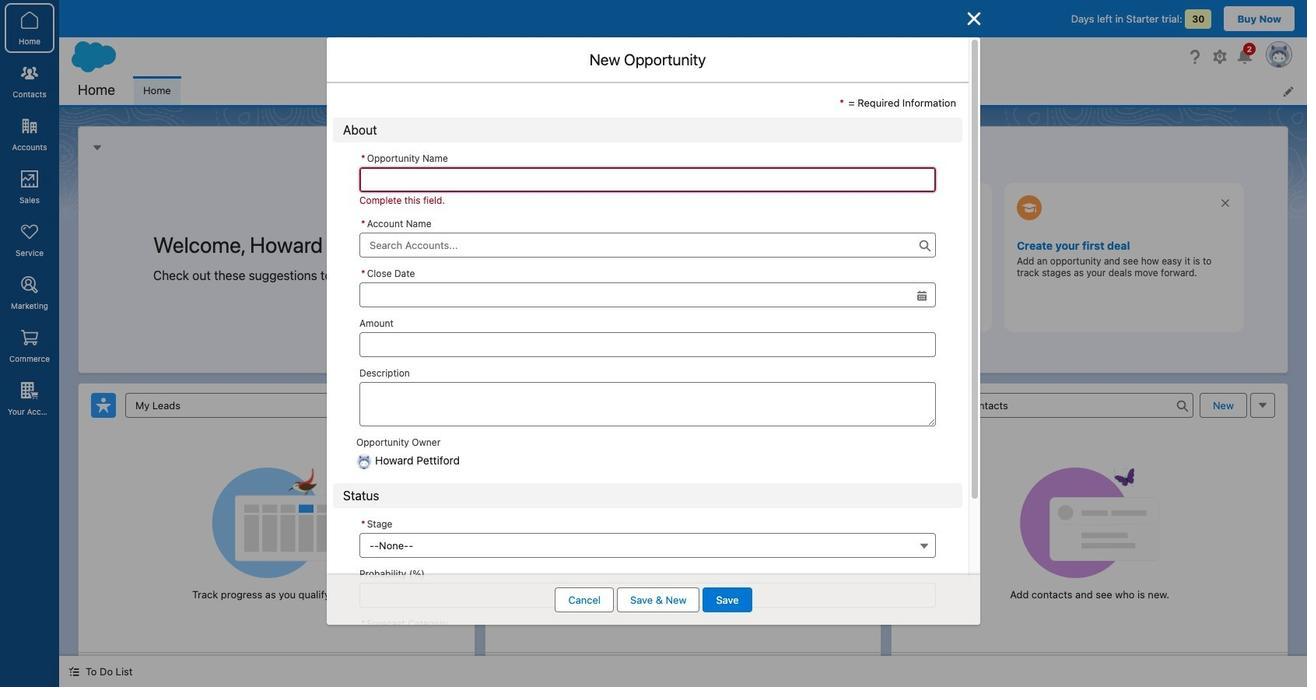 Task type: vqa. For each thing, say whether or not it's contained in the screenshot.
text box
yes



Task type: describe. For each thing, give the bounding box(es) containing it.
inverse image
[[965, 9, 984, 28]]



Task type: locate. For each thing, give the bounding box(es) containing it.
Stage - Current Selection: --None-- button
[[360, 534, 936, 558]]

text default image
[[69, 667, 79, 677]]

group
[[360, 263, 936, 307]]

Search Accounts... text field
[[360, 232, 936, 257]]

list
[[134, 76, 1308, 105]]

None text field
[[360, 382, 936, 426]]

None text field
[[360, 167, 936, 192], [360, 282, 936, 307], [360, 332, 936, 357], [360, 583, 936, 608], [360, 167, 936, 192], [360, 282, 936, 307], [360, 332, 936, 357], [360, 583, 936, 608]]



